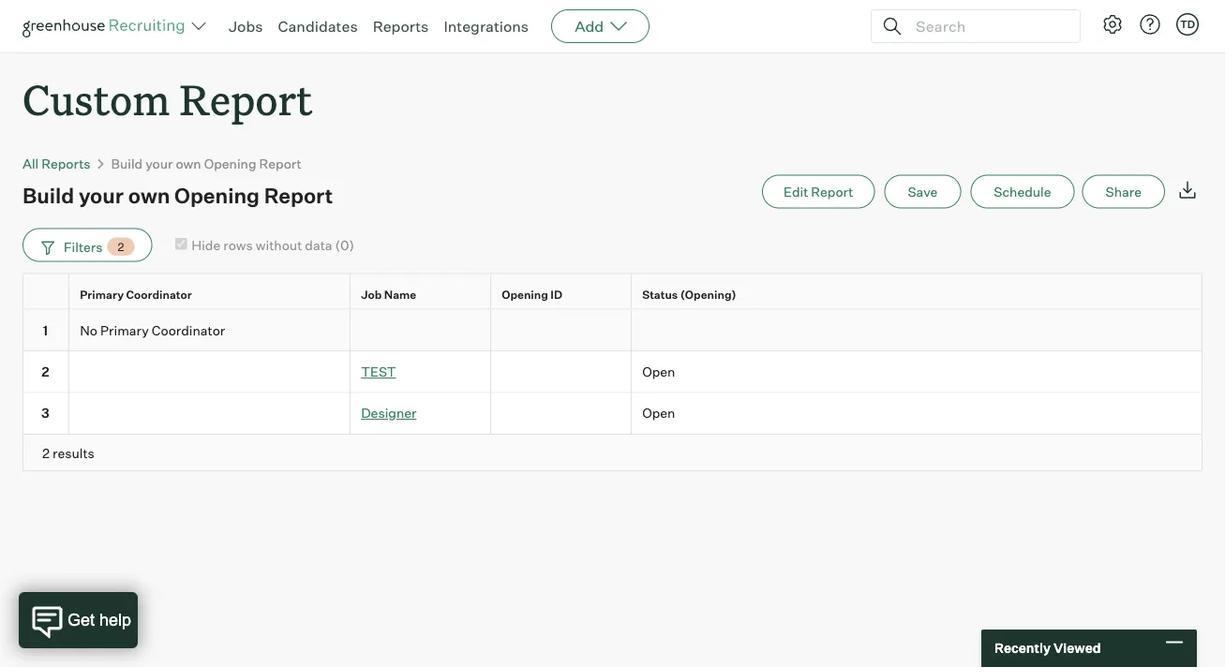 Task type: describe. For each thing, give the bounding box(es) containing it.
designer
[[361, 405, 417, 422]]

configure image
[[1102, 13, 1125, 36]]

viewed
[[1054, 641, 1102, 657]]

build your own opening report link
[[111, 155, 302, 172]]

status
[[643, 288, 678, 302]]

add
[[575, 17, 604, 36]]

jobs link
[[229, 17, 263, 36]]

primary coordinator column header
[[69, 274, 355, 315]]

no primary coordinator
[[80, 322, 225, 338]]

data
[[305, 237, 333, 253]]

0 horizontal spatial your
[[79, 183, 124, 208]]

recently
[[995, 641, 1051, 657]]

hide
[[192, 237, 221, 253]]

open for designer
[[643, 405, 676, 422]]

primary coordinator
[[80, 288, 192, 302]]

edit
[[784, 184, 809, 200]]

id
[[551, 288, 563, 302]]

td
[[1181, 18, 1196, 30]]

download image
[[1177, 179, 1200, 201]]

1 horizontal spatial reports
[[373, 17, 429, 36]]

reports link
[[373, 17, 429, 36]]

save and schedule this report to revisit it! element
[[885, 175, 971, 209]]

save
[[908, 184, 938, 200]]

job
[[361, 288, 382, 302]]

0 vertical spatial 2
[[118, 240, 124, 254]]

1 vertical spatial reports
[[42, 155, 91, 172]]

recently viewed
[[995, 641, 1102, 657]]

2 cell
[[23, 352, 69, 393]]

filter image
[[38, 239, 54, 255]]

open for test
[[643, 364, 676, 380]]

integrations
[[444, 17, 529, 36]]

share button
[[1083, 175, 1166, 209]]

no
[[80, 322, 98, 338]]

test
[[361, 364, 396, 380]]

hide rows without data (0)
[[192, 237, 355, 253]]

2 results
[[42, 445, 95, 461]]

0 vertical spatial opening
[[204, 155, 257, 172]]

job name column header
[[351, 274, 495, 315]]



Task type: locate. For each thing, give the bounding box(es) containing it.
0 vertical spatial build your own opening report
[[111, 155, 302, 172]]

rows
[[224, 237, 253, 253]]

0 horizontal spatial reports
[[42, 155, 91, 172]]

row group containing 1
[[23, 310, 1203, 435]]

edit report
[[784, 184, 854, 200]]

2 right filters
[[118, 240, 124, 254]]

column header
[[23, 274, 73, 315]]

1 vertical spatial primary
[[100, 322, 149, 338]]

primary right no
[[100, 322, 149, 338]]

reports
[[373, 17, 429, 36], [42, 155, 91, 172]]

build your own opening report
[[111, 155, 302, 172], [23, 183, 333, 208]]

Search text field
[[912, 13, 1064, 40]]

0 vertical spatial primary
[[80, 288, 124, 302]]

row group
[[23, 310, 1203, 435]]

4 row from the top
[[23, 393, 1203, 435]]

1 vertical spatial your
[[79, 183, 124, 208]]

1 vertical spatial build your own opening report
[[23, 183, 333, 208]]

edit report link
[[762, 175, 875, 209]]

coordinator inside "column header"
[[126, 288, 192, 302]]

filters
[[64, 239, 103, 255]]

schedule button
[[971, 175, 1075, 209]]

reports right candidates link
[[373, 17, 429, 36]]

schedule
[[994, 184, 1052, 200]]

2 vertical spatial opening
[[502, 288, 549, 302]]

name
[[384, 288, 417, 302]]

integrations link
[[444, 17, 529, 36]]

0 vertical spatial your
[[146, 155, 173, 172]]

1
[[43, 322, 48, 338]]

0 horizontal spatial build
[[23, 183, 74, 208]]

3
[[41, 405, 49, 422]]

cell
[[351, 310, 491, 352], [491, 310, 632, 352], [632, 310, 1203, 352], [69, 352, 351, 393], [491, 352, 632, 393], [69, 393, 351, 435], [491, 393, 632, 435]]

opening
[[204, 155, 257, 172], [175, 183, 260, 208], [502, 288, 549, 302]]

2 inside cell
[[41, 364, 49, 380]]

opening left id
[[502, 288, 549, 302]]

opening id column header
[[491, 274, 636, 315]]

custom report
[[23, 71, 313, 127]]

coordinator up no primary coordinator
[[126, 288, 192, 302]]

1 horizontal spatial build
[[111, 155, 143, 172]]

your
[[146, 155, 173, 172], [79, 183, 124, 208]]

results
[[53, 445, 95, 461]]

own down custom report
[[176, 155, 201, 172]]

all reports link
[[23, 155, 91, 172]]

row containing 2
[[23, 352, 1203, 393]]

2 for 2 cell
[[41, 364, 49, 380]]

0 vertical spatial build
[[111, 155, 143, 172]]

all reports
[[23, 155, 91, 172]]

0 vertical spatial coordinator
[[126, 288, 192, 302]]

build down all reports link
[[23, 183, 74, 208]]

add button
[[552, 9, 650, 43]]

0 horizontal spatial own
[[128, 183, 170, 208]]

1 vertical spatial opening
[[175, 183, 260, 208]]

primary inside "column header"
[[80, 288, 124, 302]]

build
[[111, 155, 143, 172], [23, 183, 74, 208]]

2 open from the top
[[643, 405, 676, 422]]

own
[[176, 155, 201, 172], [128, 183, 170, 208]]

test link
[[361, 364, 396, 380]]

opening down build your own opening report link
[[175, 183, 260, 208]]

reports right all
[[42, 155, 91, 172]]

1 horizontal spatial own
[[176, 155, 201, 172]]

2 down 1 cell
[[41, 364, 49, 380]]

row containing primary coordinator
[[23, 274, 1203, 315]]

coordinator
[[126, 288, 192, 302], [152, 322, 225, 338]]

table
[[23, 274, 1203, 472]]

1 row from the top
[[23, 274, 1203, 315]]

custom
[[23, 71, 170, 127]]

primary
[[80, 288, 124, 302], [100, 322, 149, 338]]

3 cell
[[23, 393, 69, 435]]

build your own opening report down custom report
[[111, 155, 302, 172]]

share
[[1106, 184, 1142, 200]]

open
[[643, 364, 676, 380], [643, 405, 676, 422]]

build right "all reports"
[[111, 155, 143, 172]]

2
[[118, 240, 124, 254], [41, 364, 49, 380], [42, 445, 50, 461]]

row
[[23, 274, 1203, 315], [23, 310, 1203, 352], [23, 352, 1203, 393], [23, 393, 1203, 435]]

1 vertical spatial open
[[643, 405, 676, 422]]

candidates
[[278, 17, 358, 36]]

row containing 3
[[23, 393, 1203, 435]]

2 left results
[[42, 445, 50, 461]]

(opening)
[[681, 288, 737, 302]]

table containing 1
[[23, 274, 1203, 472]]

primary up no
[[80, 288, 124, 302]]

2 vertical spatial 2
[[42, 445, 50, 461]]

own down build your own opening report link
[[128, 183, 170, 208]]

opening id
[[502, 288, 563, 302]]

0 vertical spatial reports
[[373, 17, 429, 36]]

td button
[[1173, 9, 1203, 39]]

build your own opening report down build your own opening report link
[[23, 183, 333, 208]]

save button
[[885, 175, 962, 209]]

1 vertical spatial 2
[[41, 364, 49, 380]]

status (opening)
[[643, 288, 737, 302]]

your down custom report
[[146, 155, 173, 172]]

1 vertical spatial build
[[23, 183, 74, 208]]

1 vertical spatial own
[[128, 183, 170, 208]]

your up filters
[[79, 183, 124, 208]]

Hide rows without data (0) checkbox
[[175, 238, 187, 250]]

candidates link
[[278, 17, 358, 36]]

row containing 1
[[23, 310, 1203, 352]]

(0)
[[335, 237, 355, 253]]

td button
[[1177, 13, 1200, 36]]

1 vertical spatial coordinator
[[152, 322, 225, 338]]

jobs
[[229, 17, 263, 36]]

report
[[180, 71, 313, 127], [259, 155, 302, 172], [264, 183, 333, 208], [812, 184, 854, 200]]

0 vertical spatial own
[[176, 155, 201, 172]]

2 row from the top
[[23, 310, 1203, 352]]

1 horizontal spatial your
[[146, 155, 173, 172]]

1 cell
[[23, 310, 69, 352]]

3 row from the top
[[23, 352, 1203, 393]]

opening up "rows"
[[204, 155, 257, 172]]

greenhouse recruiting image
[[23, 15, 191, 38]]

coordinator inside row group
[[152, 322, 225, 338]]

coordinator down the primary coordinator "column header"
[[152, 322, 225, 338]]

without
[[256, 237, 302, 253]]

designer link
[[361, 405, 417, 422]]

job name
[[361, 288, 417, 302]]

opening inside column header
[[502, 288, 549, 302]]

0 vertical spatial open
[[643, 364, 676, 380]]

1 open from the top
[[643, 364, 676, 380]]

2 for 2 results
[[42, 445, 50, 461]]

all
[[23, 155, 39, 172]]



Task type: vqa. For each thing, say whether or not it's contained in the screenshot.
All at top
yes



